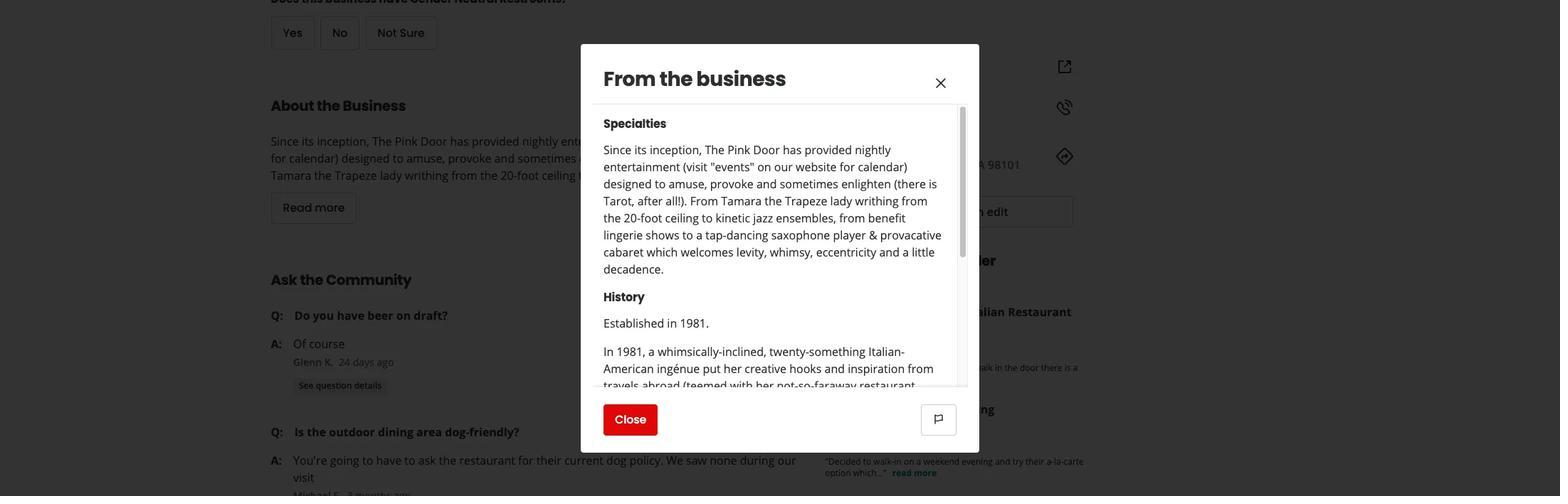 Task type: vqa. For each thing, say whether or not it's contained in the screenshot.
left Photo Of Sarkis K.
no



Task type: describe. For each thing, give the bounding box(es) containing it.
saxophone
[[771, 227, 830, 243]]

ceiling for li
[[542, 168, 576, 183]]

kinetic for …
[[592, 168, 627, 183]]

1 vertical spatial of
[[773, 395, 784, 411]]

k-bbq woomadang link
[[885, 402, 995, 418]]

jazz for …
[[630, 168, 650, 183]]

tarot, for li
[[678, 151, 709, 166]]

provided for since its inception, the pink door has provided nightly entertainment (visit "events" on our website for calendar) designed to amuse, provoke and sometimes enlighten (there is tarot, after all!). from tamara the trapeze lady writhing from the 20-foot ceiling to kinetic jazz ensembles, from benefit lingerie shows to a tap-dancing saxophone player & provacative cabaret which welcomes levity, whimsy, eccentricity and a little decadence.
[[805, 142, 852, 158]]

close
[[615, 412, 646, 429]]

has for since its inception, the pink door has provided nightly entertainment (visit "events" on our website for calendar) designed to amuse, provoke and sometimes enlighten (there is tarot, after all!). from tamara the trapeze lady writhing from the 20-foot ceiling to kinetic jazz ensembles, from benefit lingerie shows to a tap-dancing saxophone player & provacative cabaret which welcomes levity, whimsy, eccentricity and a little decadence.
[[783, 142, 802, 158]]

0 vertical spatial have
[[337, 308, 365, 324]]

walk-
[[874, 456, 894, 468]]

try
[[1013, 456, 1024, 468]]

has for since its inception, the pink door has provided nightly entertainment (visit "events" on our website for calendar) designed to amuse, provoke and sometimes enlighten (there is tarot, after all!). from tamara the trapeze lady writhing from the 20-foot ceiling to kinetic jazz ensembles, from benefit li …
[[450, 134, 469, 149]]

read for cool
[[901, 374, 920, 386]]

and inside since its inception, the pink door has provided nightly entertainment (visit "events" on our website for calendar) designed to amuse, provoke and sometimes enlighten (there is tarot, after all!). from tamara the trapeze lady writhing from the 20-foot ceiling to kinetic jazz ensembles, from benefit li …
[[495, 151, 515, 166]]

you're going to have to ask the restaurant for their current dog policy. we saw none during our visit
[[293, 453, 796, 486]]

about the business element
[[248, 72, 802, 224]]

touches,
[[642, 447, 687, 462]]

for for since its inception, the pink door has provided nightly entertainment (visit "events" on our website for calendar) designed to amuse, provoke and sometimes enlighten (there is tarot, after all!). from tamara the trapeze lady writhing from the 20-foot ceiling to kinetic jazz ensembles, from benefit li …
[[271, 151, 286, 166]]

cabaret
[[604, 245, 644, 260]]

after for lingerie
[[638, 193, 663, 209]]

in
[[604, 344, 614, 360]]

is the outdoor dining area dog-friendly?
[[295, 425, 519, 440]]

none
[[710, 453, 737, 469]]

benefit for since its inception, the pink door has provided nightly entertainment (visit "events" on our website for calendar) designed to amuse, provoke and sometimes enlighten (there is tarot, after all!). from tamara the trapeze lady writhing from the 20-foot ceiling to kinetic jazz ensembles, from benefit lingerie shows to a tap-dancing saxophone player & provacative cabaret which welcomes levity, whimsy, eccentricity and a little decadence.
[[868, 210, 906, 226]]

also
[[899, 251, 929, 271]]

inspiration
[[848, 361, 905, 377]]

k-
[[885, 402, 896, 418]]

for inside you're going to have to ask the restaurant for their current dog policy. we saw none during our visit
[[518, 453, 534, 469]]

calendar) for since its inception, the pink door has provided nightly entertainment (visit "events" on our website for calendar) designed to amuse, provoke and sometimes enlighten (there is tarot, after all!). from tamara the trapeze lady writhing from the 20-foot ceiling to kinetic jazz ensembles, from benefit li …
[[289, 151, 339, 166]]

post
[[866, 157, 890, 172]]

space
[[796, 395, 827, 411]]

ask
[[271, 270, 297, 290]]

1981.
[[680, 316, 709, 331]]

(teemed
[[683, 378, 727, 394]]

so-
[[798, 378, 814, 394]]

sometimes for shows
[[780, 176, 839, 192]]

provoke for since its inception, the pink door has provided nightly entertainment (visit "events" on our website for calendar) designed to amuse, provoke and sometimes enlighten (there is tarot, after all!). from tamara the trapeze lady writhing from the 20-foot ceiling to kinetic jazz ensembles, from benefit lingerie shows to a tap-dancing saxophone player & provacative cabaret which welcomes levity, whimsy, eccentricity and a little decadence.
[[710, 176, 754, 192]]

is inside 'since its inception, the pink door has provided nightly entertainment (visit "events" on our website for calendar) designed to amuse, provoke and sometimes enlighten (there is tarot, after all!). from tamara the trapeze lady writhing from the 20-foot ceiling to kinetic jazz ensembles, from benefit lingerie shows to a tap-dancing saxophone player & provacative cabaret which welcomes levity, whimsy, eccentricity and a little decadence.'
[[929, 176, 937, 192]]

in inside dialog
[[667, 316, 677, 331]]

put
[[703, 361, 721, 377]]

a: for of course
[[271, 336, 282, 352]]

la
[[873, 413, 886, 428]]

867
[[950, 325, 965, 337]]

(visit for shows
[[683, 159, 708, 175]]

on inside the "decided to walk-in on a weekend evening and try their a-la-carte option which…"
[[904, 456, 914, 468]]

the inside in 1981, a whimsically-inclined, twenty-something italian- american ingénue put her creative hooks and inspiration from travels abroad (teemed with her not-so-faraway restaurant experience) into a surreal cellar of a space that became equal parts bohemian loft, trattoria, and pigalle cabaret. la padrona jacquelina di roberto wasted no time filling the place with artistic touches, a seasonally changing menu of hearty, honest, italian-american food and wine, spirited service and eccentric, alluring entertainment.   the pink door quickly broug
[[729, 481, 749, 496]]

ask
[[418, 453, 436, 469]]

door
[[1020, 362, 1039, 374]]

established
[[604, 316, 664, 331]]

website for since its inception, the pink door has provided nightly entertainment (visit "events" on our website for calendar) designed to amuse, provoke and sometimes enlighten (there is tarot, after all!). from tamara the trapeze lady writhing from the 20-foot ceiling to kinetic jazz ensembles, from benefit lingerie shows to a tap-dancing saxophone player & provacative cabaret which welcomes levity, whimsy, eccentricity and a little decadence.
[[796, 159, 837, 175]]

"this location is so cool when you 1st walk in the door there is a lot of things on…"
[[825, 362, 1078, 386]]

whimsy,
[[770, 245, 813, 260]]

wa
[[967, 157, 985, 172]]

20- for since its inception, the pink door has provided nightly entertainment (visit "events" on our website for calendar) designed to amuse, provoke and sometimes enlighten (there is tarot, after all!). from tamara the trapeze lady writhing from the 20-foot ceiling to kinetic jazz ensembles, from benefit lingerie shows to a tap-dancing saxophone player & provacative cabaret which welcomes levity, whimsy, eccentricity and a little decadence.
[[624, 210, 641, 226]]

a right into
[[692, 395, 698, 411]]

welcomes
[[681, 245, 734, 260]]

nightly for since its inception, the pink door has provided nightly entertainment (visit "events" on our website for calendar) designed to amuse, provoke and sometimes enlighten (there is tarot, after all!). from tamara the trapeze lady writhing from the 20-foot ceiling to kinetic jazz ensembles, from benefit lingerie shows to a tap-dancing saxophone player & provacative cabaret which welcomes levity, whimsy, eccentricity and a little decadence.
[[855, 142, 891, 158]]

consider
[[932, 251, 996, 271]]

after for li
[[712, 151, 737, 166]]

on…"
[[875, 374, 895, 386]]

nightly for since its inception, the pink door has provided nightly entertainment (visit "events" on our website for calendar) designed to amuse, provoke and sometimes enlighten (there is tarot, after all!). from tamara the trapeze lady writhing from the 20-foot ceiling to kinetic jazz ensembles, from benefit li …
[[522, 134, 558, 149]]

of
[[293, 336, 306, 352]]

read for on
[[892, 468, 912, 480]]

24 pencil v2 image
[[902, 203, 919, 220]]

community
[[326, 270, 412, 290]]

a inside the "decided to walk-in on a weekend evening and try their a-la-carte option which…"
[[917, 456, 921, 468]]

1 horizontal spatial italian-
[[869, 344, 905, 360]]

inception, for since its inception, the pink door has provided nightly entertainment (visit "events" on our website for calendar) designed to amuse, provoke and sometimes enlighten (there is tarot, after all!). from tamara the trapeze lady writhing from the 20-foot ceiling to kinetic jazz ensembles, from benefit lingerie shows to a tap-dancing saxophone player & provacative cabaret which welcomes levity, whimsy, eccentricity and a little decadence.
[[650, 142, 702, 158]]

close button
[[604, 405, 658, 436]]

things
[[848, 374, 872, 386]]

1 vertical spatial italian-
[[604, 464, 640, 479]]

on inside since its inception, the pink door has provided nightly entertainment (visit "events" on our website for calendar) designed to amuse, provoke and sometimes enlighten (there is tarot, after all!). from tamara the trapeze lady writhing from the 20-foot ceiling to kinetic jazz ensembles, from benefit li …
[[715, 134, 729, 149]]

place
[[857, 430, 885, 445]]

became
[[854, 395, 896, 411]]

3241
[[890, 99, 916, 115]]

dog-
[[445, 425, 469, 440]]

yes button
[[271, 16, 315, 50]]

our for shows
[[774, 159, 793, 175]]

no
[[762, 430, 776, 445]]

0 horizontal spatial with
[[730, 378, 753, 394]]

"events" for …
[[668, 134, 712, 149]]

surreal
[[701, 395, 739, 411]]

since for since its inception, the pink door has provided nightly entertainment (visit "events" on our website for calendar) designed to amuse, provoke and sometimes enlighten (there is tarot, after all!). from tamara the trapeze lady writhing from the 20-foot ceiling to kinetic jazz ensembles, from benefit li …
[[271, 134, 299, 149]]

beppo
[[929, 304, 965, 320]]

during
[[740, 453, 775, 469]]

and inside the "decided to walk-in on a weekend evening and try their a-la-carte option which…"
[[995, 456, 1011, 468]]

dancing
[[727, 227, 768, 243]]

that
[[830, 395, 851, 411]]

area
[[416, 425, 442, 440]]

service
[[818, 464, 855, 479]]

20- for since its inception, the pink door has provided nightly entertainment (visit "events" on our website for calendar) designed to amuse, provoke and sometimes enlighten (there is tarot, after all!). from tamara the trapeze lady writhing from the 20-foot ceiling to kinetic jazz ensembles, from benefit li …
[[501, 168, 517, 183]]

all!). for …
[[740, 151, 762, 166]]

ensembles, for shows
[[776, 210, 836, 226]]

foot for lingerie
[[641, 210, 662, 226]]

you
[[825, 251, 852, 271]]

la-
[[1054, 456, 1064, 468]]

the inside you're going to have to ask the restaurant for their current dog policy. we saw none during our visit
[[439, 453, 457, 469]]

trattoria,
[[715, 413, 764, 428]]

woomadang
[[923, 402, 995, 418]]

our inside you're going to have to ask the restaurant for their current dog policy. we saw none during our visit
[[778, 453, 796, 469]]

(there for since its inception, the pink door has provided nightly entertainment (visit "events" on our website for calendar) designed to amuse, provoke and sometimes enlighten (there is tarot, after all!). from tamara the trapeze lady writhing from the 20-foot ceiling to kinetic jazz ensembles, from benefit li …
[[632, 151, 664, 166]]

no button
[[320, 16, 360, 50]]

writhing for since its inception, the pink door has provided nightly entertainment (visit "events" on our website for calendar) designed to amuse, provoke and sometimes enlighten (there is tarot, after all!). from tamara the trapeze lady writhing from the 20-foot ceiling to kinetic jazz ensembles, from benefit li …
[[405, 168, 448, 183]]

from the business dialog
[[0, 0, 1560, 497]]

jazz for shows
[[753, 210, 773, 226]]

1.1
[[885, 343, 899, 357]]

get directions 1919 post alley seattle, wa 98101
[[837, 140, 1021, 172]]

alluring
[[604, 481, 643, 496]]

might
[[855, 251, 896, 271]]

pink for since its inception, the pink door has provided nightly entertainment (visit "events" on our website for calendar) designed to amuse, provoke and sometimes enlighten (there is tarot, after all!). from tamara the trapeze lady writhing from the 20-foot ceiling to kinetic jazz ensembles, from benefit lingerie shows to a tap-dancing saxophone player & provacative cabaret which welcomes levity, whimsy, eccentricity and a little decadence.
[[728, 142, 750, 158]]

pink inside in 1981, a whimsically-inclined, twenty-something italian- american ingénue put her creative hooks and inspiration from travels abroad (teemed with her not-so-faraway restaurant experience) into a surreal cellar of a space that became equal parts bohemian loft, trattoria, and pigalle cabaret. la padrona jacquelina di roberto wasted no time filling the place with artistic touches, a seasonally changing menu of hearty, honest, italian-american food and wine, spirited service and eccentric, alluring entertainment.   the pink door quickly broug
[[752, 481, 774, 496]]

abroad
[[642, 378, 680, 394]]

a inside "this location is so cool when you 1st walk in the door there is a lot of things on…"
[[1073, 362, 1078, 374]]

more for "decided
[[914, 468, 937, 480]]

2 vertical spatial of
[[843, 447, 853, 462]]

travels
[[604, 378, 639, 394]]

you inside 'ask the community' element
[[313, 308, 334, 324]]

read more button
[[271, 193, 357, 224]]

evening
[[962, 456, 993, 468]]

door inside in 1981, a whimsically-inclined, twenty-something italian- american ingénue put her creative hooks and inspiration from travels abroad (teemed with her not-so-faraway restaurant experience) into a surreal cellar of a space that became equal parts bohemian loft, trattoria, and pigalle cabaret. la padrona jacquelina di roberto wasted no time filling the place with artistic touches, a seasonally changing menu of hearty, honest, italian-american food and wine, spirited service and eccentric, alluring entertainment.   the pink door quickly broug
[[777, 481, 804, 496]]

di
[[661, 430, 672, 445]]

0 horizontal spatial her
[[724, 361, 742, 377]]

1 vertical spatial american
[[640, 464, 690, 479]]

a down not-
[[787, 395, 793, 411]]

amuse, for since its inception, the pink door has provided nightly entertainment (visit "events" on our website for calendar) designed to amuse, provoke and sometimes enlighten (there is tarot, after all!). from tamara the trapeze lady writhing from the 20-foot ceiling to kinetic jazz ensembles, from benefit li …
[[407, 151, 445, 166]]

calendar) for since its inception, the pink door has provided nightly entertainment (visit "events" on our website for calendar) designed to amuse, provoke and sometimes enlighten (there is tarot, after all!). from tamara the trapeze lady writhing from the 20-foot ceiling to kinetic jazz ensembles, from benefit lingerie shows to a tap-dancing saxophone player & provacative cabaret which welcomes levity, whimsy, eccentricity and a little decadence.
[[858, 159, 907, 175]]

glenn
[[293, 356, 322, 369]]

since its inception, the pink door has provided nightly entertainment (visit "events" on our website for calendar) designed to amuse, provoke and sometimes enlighten (there is tarot, after all!). from tamara the trapeze lady writhing from the 20-foot ceiling to kinetic jazz ensembles, from benefit lingerie shows to a tap-dancing saxophone player & provacative cabaret which welcomes levity, whimsy, eccentricity and a little decadence.
[[604, 142, 942, 277]]

a: for you're going to have to ask the restaurant for their current dog policy. we saw none during our visit
[[271, 453, 282, 469]]

location
[[847, 362, 879, 374]]

a-
[[1047, 456, 1054, 468]]

entertainment.
[[646, 481, 726, 496]]

time
[[779, 430, 802, 445]]

from for shows
[[690, 193, 718, 209]]

ensembles, for …
[[653, 168, 713, 183]]

read more for a
[[892, 468, 937, 480]]

24 directions v2 image
[[1056, 148, 1073, 165]]

their inside you're going to have to ask the restaurant for their current dog policy. we saw none during our visit
[[537, 453, 562, 469]]

enlighten for since its inception, the pink door has provided nightly entertainment (visit "events" on our website for calendar) designed to amuse, provoke and sometimes enlighten (there is tarot, after all!). from tamara the trapeze lady writhing from the 20-foot ceiling to kinetic jazz ensembles, from benefit lingerie shows to a tap-dancing saxophone player & provacative cabaret which welcomes levity, whimsy, eccentricity and a little decadence.
[[841, 176, 891, 192]]

"events" for shows
[[710, 159, 755, 175]]

established in 1981.
[[604, 316, 709, 331]]

1 horizontal spatial her
[[756, 378, 774, 394]]

cabaret.
[[827, 413, 870, 428]]

0 horizontal spatial from
[[604, 65, 656, 93]]

sometimes for …
[[518, 151, 576, 166]]

days
[[353, 356, 374, 369]]

designed for since its inception, the pink door has provided nightly entertainment (visit "events" on our website for calendar) designed to amuse, provoke and sometimes enlighten (there is tarot, after all!). from tamara the trapeze lady writhing from the 20-foot ceiling to kinetic jazz ensembles, from benefit lingerie shows to a tap-dancing saxophone player & provacative cabaret which welcomes levity, whimsy, eccentricity and a little decadence.
[[604, 176, 652, 192]]

a right the 1981,
[[649, 344, 655, 360]]

ask the community
[[271, 270, 412, 290]]

(visit for …
[[641, 134, 665, 149]]

foot for li
[[517, 168, 539, 183]]

1 horizontal spatial with
[[888, 430, 911, 445]]

in 1981, a whimsically-inclined, twenty-something italian- american ingénue put her creative hooks and inspiration from travels abroad (teemed with her not-so-faraway restaurant experience) into a surreal cellar of a space that became equal parts bohemian loft, trattoria, and pigalle cabaret. la padrona jacquelina di roberto wasted no time filling the place with artistic touches, a seasonally changing menu of hearty, honest, italian-american food and wine, spirited service and eccentric, alluring entertainment.   the pink door quickly broug
[[604, 344, 936, 497]]

menu
[[809, 447, 840, 462]]

0 vertical spatial american
[[604, 361, 654, 377]]

suggest
[[925, 204, 967, 219]]

eccentric,
[[881, 464, 932, 479]]

get directions link
[[837, 140, 918, 155]]



Task type: locate. For each thing, give the bounding box(es) containing it.
(there
[[632, 151, 664, 166], [894, 176, 926, 192]]

0 vertical spatial more
[[315, 200, 345, 217]]

ceiling for lingerie
[[665, 210, 699, 226]]

amuse, inside 'since its inception, the pink door has provided nightly entertainment (visit "events" on our website for calendar) designed to amuse, provoke and sometimes enlighten (there is tarot, after all!). from tamara the trapeze lady writhing from the 20-foot ceiling to kinetic jazz ensembles, from benefit lingerie shows to a tap-dancing saxophone player & provacative cabaret which welcomes levity, whimsy, eccentricity and a little decadence.'
[[669, 176, 707, 192]]

benefit for since its inception, the pink door has provided nightly entertainment (visit "events" on our website for calendar) designed to amuse, provoke and sometimes enlighten (there is tarot, after all!). from tamara the trapeze lady writhing from the 20-foot ceiling to kinetic jazz ensembles, from benefit li …
[[745, 168, 783, 183]]

provoke for since its inception, the pink door has provided nightly entertainment (visit "events" on our website for calendar) designed to amuse, provoke and sometimes enlighten (there is tarot, after all!). from tamara the trapeze lady writhing from the 20-foot ceiling to kinetic jazz ensembles, from benefit li …
[[448, 151, 492, 166]]

read more link
[[901, 374, 945, 386], [892, 468, 937, 480]]

enlighten for since its inception, the pink door has provided nightly entertainment (visit "events" on our website for calendar) designed to amuse, provoke and sometimes enlighten (there is tarot, after all!). from tamara the trapeze lady writhing from the 20-foot ceiling to kinetic jazz ensembles, from benefit li …
[[579, 151, 629, 166]]

read more link up equal
[[901, 374, 945, 386]]

0 vertical spatial after
[[712, 151, 737, 166]]

benefit inside 'since its inception, the pink door has provided nightly entertainment (visit "events" on our website for calendar) designed to amuse, provoke and sometimes enlighten (there is tarot, after all!). from tamara the trapeze lady writhing from the 20-foot ceiling to kinetic jazz ensembles, from benefit lingerie shows to a tap-dancing saxophone player & provacative cabaret which welcomes levity, whimsy, eccentricity and a little decadence.'
[[868, 210, 906, 226]]

since inside since its inception, the pink door has provided nightly entertainment (visit "events" on our website for calendar) designed to amuse, provoke and sometimes enlighten (there is tarot, after all!). from tamara the trapeze lady writhing from the 20-foot ceiling to kinetic jazz ensembles, from benefit li …
[[271, 134, 299, 149]]

of course glenn k. 24 days ago
[[293, 336, 394, 369]]

tamara up the dancing
[[721, 193, 762, 209]]

from for …
[[765, 151, 793, 166]]

about
[[271, 96, 314, 116]]

with up cellar
[[730, 378, 753, 394]]

the inside 'since its inception, the pink door has provided nightly entertainment (visit "events" on our website for calendar) designed to amuse, provoke and sometimes enlighten (there is tarot, after all!). from tamara the trapeze lady writhing from the 20-foot ceiling to kinetic jazz ensembles, from benefit lingerie shows to a tap-dancing saxophone player & provacative cabaret which welcomes levity, whimsy, eccentricity and a little decadence.'
[[705, 142, 725, 158]]

their left current
[[537, 453, 562, 469]]

(there for since its inception, the pink door has provided nightly entertainment (visit "events" on our website for calendar) designed to amuse, provoke and sometimes enlighten (there is tarot, after all!). from tamara the trapeze lady writhing from the 20-foot ceiling to kinetic jazz ensembles, from benefit lingerie shows to a tap-dancing saxophone player & provacative cabaret which welcomes levity, whimsy, eccentricity and a little decadence.
[[894, 176, 926, 192]]

trapeze for since its inception, the pink door has provided nightly entertainment (visit "events" on our website for calendar) designed to amuse, provoke and sometimes enlighten (there is tarot, after all!). from tamara the trapeze lady writhing from the 20-foot ceiling to kinetic jazz ensembles, from benefit li …
[[335, 168, 377, 183]]

0 horizontal spatial tarot,
[[604, 193, 635, 209]]

changing
[[758, 447, 806, 462]]

provided for since its inception, the pink door has provided nightly entertainment (visit "events" on our website for calendar) designed to amuse, provoke and sometimes enlighten (there is tarot, after all!). from tamara the trapeze lady writhing from the 20-foot ceiling to kinetic jazz ensembles, from benefit li …
[[472, 134, 519, 149]]

pink for since its inception, the pink door has provided nightly entertainment (visit "events" on our website for calendar) designed to amuse, provoke and sometimes enlighten (there is tarot, after all!). from tamara the trapeze lady writhing from the 20-foot ceiling to kinetic jazz ensembles, from benefit li …
[[395, 134, 418, 149]]

for
[[271, 151, 286, 166], [840, 159, 855, 175], [518, 453, 534, 469]]

business
[[697, 65, 786, 93]]

0 horizontal spatial nightly
[[522, 134, 558, 149]]

0 horizontal spatial (there
[[632, 151, 664, 166]]

after inside 'since its inception, the pink door has provided nightly entertainment (visit "events" on our website for calendar) designed to amuse, provoke and sometimes enlighten (there is tarot, after all!). from tamara the trapeze lady writhing from the 20-foot ceiling to kinetic jazz ensembles, from benefit lingerie shows to a tap-dancing saxophone player & provacative cabaret which welcomes levity, whimsy, eccentricity and a little decadence.'
[[638, 193, 663, 209]]

li
[[785, 168, 791, 183]]

beer
[[367, 308, 393, 324]]

2 horizontal spatial the
[[729, 481, 749, 496]]

enlighten down "specialties"
[[579, 151, 629, 166]]

entertainment inside since its inception, the pink door has provided nightly entertainment (visit "events" on our website for calendar) designed to amuse, provoke and sometimes enlighten (there is tarot, after all!). from tamara the trapeze lady writhing from the 20-foot ceiling to kinetic jazz ensembles, from benefit li …
[[561, 134, 638, 149]]

enlighten down post
[[841, 176, 891, 192]]

bohemian
[[634, 413, 688, 428]]

0 vertical spatial designed
[[341, 151, 390, 166]]

on inside 'since its inception, the pink door has provided nightly entertainment (visit "events" on our website for calendar) designed to amuse, provoke and sometimes enlighten (there is tarot, after all!). from tamara the trapeze lady writhing from the 20-foot ceiling to kinetic jazz ensembles, from benefit lingerie shows to a tap-dancing saxophone player & provacative cabaret which welcomes levity, whimsy, eccentricity and a little decadence.'
[[758, 159, 771, 175]]

sometimes inside 'since its inception, the pink door has provided nightly entertainment (visit "events" on our website for calendar) designed to amuse, provoke and sometimes enlighten (there is tarot, after all!). from tamara the trapeze lady writhing from the 20-foot ceiling to kinetic jazz ensembles, from benefit lingerie shows to a tap-dancing saxophone player & provacative cabaret which welcomes levity, whimsy, eccentricity and a little decadence.'
[[780, 176, 839, 192]]

0 vertical spatial sometimes
[[518, 151, 576, 166]]

see question details link
[[293, 378, 387, 396]]

whimsically-
[[658, 344, 722, 360]]

hooks
[[790, 361, 822, 377]]

1 horizontal spatial tarot,
[[678, 151, 709, 166]]

dog
[[607, 453, 627, 469]]

of down not-
[[773, 395, 784, 411]]

outdoor
[[329, 425, 375, 440]]

1 horizontal spatial the
[[705, 142, 725, 158]]

1 horizontal spatial amuse,
[[669, 176, 707, 192]]

nightly inside since its inception, the pink door has provided nightly entertainment (visit "events" on our website for calendar) designed to amuse, provoke and sometimes enlighten (there is tarot, after all!). from tamara the trapeze lady writhing from the 20-foot ceiling to kinetic jazz ensembles, from benefit li …
[[522, 134, 558, 149]]

ensembles, inside since its inception, the pink door has provided nightly entertainment (visit "events" on our website for calendar) designed to amuse, provoke and sometimes enlighten (there is tarot, after all!). from tamara the trapeze lady writhing from the 20-foot ceiling to kinetic jazz ensembles, from benefit li …
[[653, 168, 713, 183]]

1 vertical spatial in
[[995, 362, 1002, 374]]

its inside 'since its inception, the pink door has provided nightly entertainment (visit "events" on our website for calendar) designed to amuse, provoke and sometimes enlighten (there is tarot, after all!). from tamara the trapeze lady writhing from the 20-foot ceiling to kinetic jazz ensembles, from benefit lingerie shows to a tap-dancing saxophone player & provacative cabaret which welcomes levity, whimsy, eccentricity and a little decadence.'
[[635, 142, 647, 158]]

pigalle
[[790, 413, 824, 428]]

benefit left li
[[745, 168, 783, 183]]

tarot, for lingerie
[[604, 193, 635, 209]]

has inside 'since its inception, the pink door has provided nightly entertainment (visit "events" on our website for calendar) designed to amuse, provoke and sometimes enlighten (there is tarot, after all!). from tamara the trapeze lady writhing from the 20-foot ceiling to kinetic jazz ensembles, from benefit lingerie shows to a tap-dancing saxophone player & provacative cabaret which welcomes levity, whimsy, eccentricity and a little decadence.'
[[783, 142, 802, 158]]

inception, down "specialties"
[[650, 142, 702, 158]]

lady for since its inception, the pink door has provided nightly entertainment (visit "events" on our website for calendar) designed to amuse, provoke and sometimes enlighten (there is tarot, after all!). from tamara the trapeze lady writhing from the 20-foot ceiling to kinetic jazz ensembles, from benefit li …
[[380, 168, 402, 183]]

is inside since its inception, the pink door has provided nightly entertainment (visit "events" on our website for calendar) designed to amuse, provoke and sometimes enlighten (there is tarot, after all!). from tamara the trapeze lady writhing from the 20-foot ceiling to kinetic jazz ensembles, from benefit li …
[[667, 151, 675, 166]]

1 horizontal spatial nightly
[[855, 142, 891, 158]]

"this
[[825, 362, 845, 374]]

our left 1919
[[774, 159, 793, 175]]

which
[[647, 245, 678, 260]]

tamara inside 'since its inception, the pink door has provided nightly entertainment (visit "events" on our website for calendar) designed to amuse, provoke and sometimes enlighten (there is tarot, after all!). from tamara the trapeze lady writhing from the 20-foot ceiling to kinetic jazz ensembles, from benefit lingerie shows to a tap-dancing saxophone player & provacative cabaret which welcomes levity, whimsy, eccentricity and a little decadence.'
[[721, 193, 762, 209]]

edit
[[987, 204, 1008, 219]]

0 vertical spatial read
[[901, 374, 920, 386]]

its for since its inception, the pink door has provided nightly entertainment (visit "events" on our website for calendar) designed to amuse, provoke and sometimes enlighten (there is tarot, after all!). from tamara the trapeze lady writhing from the 20-foot ceiling to kinetic jazz ensembles, from benefit lingerie shows to a tap-dancing saxophone player & provacative cabaret which welcomes levity, whimsy, eccentricity and a little decadence.
[[635, 142, 647, 158]]

0 horizontal spatial lady
[[380, 168, 402, 183]]

1 horizontal spatial inception,
[[650, 142, 702, 158]]

buca di beppo italian restaurant 867 1.1 miles
[[885, 304, 1072, 357]]

calendar) inside 'since its inception, the pink door has provided nightly entertainment (visit "events" on our website for calendar) designed to amuse, provoke and sometimes enlighten (there is tarot, after all!). from tamara the trapeze lady writhing from the 20-foot ceiling to kinetic jazz ensembles, from benefit lingerie shows to a tap-dancing saxophone player & provacative cabaret which welcomes levity, whimsy, eccentricity and a little decadence.'
[[858, 159, 907, 175]]

to inside the "decided to walk-in on a weekend evening and try their a-la-carte option which…"
[[863, 456, 871, 468]]

trapeze
[[335, 168, 377, 183], [785, 193, 827, 209]]

0 vertical spatial italian-
[[869, 344, 905, 360]]

"events" down from the business
[[668, 134, 712, 149]]

lady for since its inception, the pink door has provided nightly entertainment (visit "events" on our website for calendar) designed to amuse, provoke and sometimes enlighten (there is tarot, after all!). from tamara the trapeze lady writhing from the 20-foot ceiling to kinetic jazz ensembles, from benefit lingerie shows to a tap-dancing saxophone player & provacative cabaret which welcomes levity, whimsy, eccentricity and a little decadence.
[[830, 193, 852, 209]]

1 vertical spatial ceiling
[[665, 210, 699, 226]]

0 vertical spatial restaurant
[[859, 378, 915, 394]]

the inside "this location is so cool when you 1st walk in the door there is a lot of things on…"
[[1005, 362, 1018, 374]]

a:
[[271, 336, 282, 352], [271, 453, 282, 469]]

on right beer
[[396, 308, 411, 324]]

their inside the "decided to walk-in on a weekend evening and try their a-la-carte option which…"
[[1026, 456, 1044, 468]]

a right there
[[1073, 362, 1078, 374]]

the inside since its inception, the pink door has provided nightly entertainment (visit "events" on our website for calendar) designed to amuse, provoke and sometimes enlighten (there is tarot, after all!). from tamara the trapeze lady writhing from the 20-foot ceiling to kinetic jazz ensembles, from benefit li …
[[372, 134, 392, 149]]

parts
[[604, 413, 631, 428]]

1 vertical spatial "events"
[[710, 159, 755, 175]]

for inside 'since its inception, the pink door has provided nightly entertainment (visit "events" on our website for calendar) designed to amuse, provoke and sometimes enlighten (there is tarot, after all!). from tamara the trapeze lady writhing from the 20-foot ceiling to kinetic jazz ensembles, from benefit lingerie shows to a tap-dancing saxophone player & provacative cabaret which welcomes levity, whimsy, eccentricity and a little decadence.'
[[840, 159, 855, 175]]

website for since its inception, the pink door has provided nightly entertainment (visit "events" on our website for calendar) designed to amuse, provoke and sometimes enlighten (there is tarot, after all!). from tamara the trapeze lady writhing from the 20-foot ceiling to kinetic jazz ensembles, from benefit li …
[[753, 134, 794, 149]]

website right li
[[796, 159, 837, 175]]

miles
[[902, 343, 928, 357]]

a
[[696, 227, 703, 243], [903, 245, 909, 260], [649, 344, 655, 360], [1073, 362, 1078, 374], [692, 395, 698, 411], [787, 395, 793, 411], [690, 447, 696, 462], [917, 456, 921, 468]]

entertainment for li
[[561, 134, 638, 149]]

benefit inside since its inception, the pink door has provided nightly entertainment (visit "events" on our website for calendar) designed to amuse, provoke and sometimes enlighten (there is tarot, after all!). from tamara the trapeze lady writhing from the 20-foot ceiling to kinetic jazz ensembles, from benefit li …
[[745, 168, 783, 183]]

calendar) inside since its inception, the pink door has provided nightly entertainment (visit "events" on our website for calendar) designed to amuse, provoke and sometimes enlighten (there is tarot, after all!). from tamara the trapeze lady writhing from the 20-foot ceiling to kinetic jazz ensembles, from benefit li …
[[289, 151, 339, 166]]

for for since its inception, the pink door has provided nightly entertainment (visit "events" on our website for calendar) designed to amuse, provoke and sometimes enlighten (there is tarot, after all!). from tamara the trapeze lady writhing from the 20-foot ceiling to kinetic jazz ensembles, from benefit lingerie shows to a tap-dancing saxophone player & provacative cabaret which welcomes levity, whimsy, eccentricity and a little decadence.
[[840, 159, 855, 175]]

the for since its inception, the pink door has provided nightly entertainment (visit "events" on our website for calendar) designed to amuse, provoke and sometimes enlighten (there is tarot, after all!). from tamara the trapeze lady writhing from the 20-foot ceiling to kinetic jazz ensembles, from benefit lingerie shows to a tap-dancing saxophone player & provacative cabaret which welcomes levity, whimsy, eccentricity and a little decadence.
[[705, 142, 725, 158]]

0 horizontal spatial provided
[[472, 134, 519, 149]]

website inside 'since its inception, the pink door has provided nightly entertainment (visit "events" on our website for calendar) designed to amuse, provoke and sometimes enlighten (there is tarot, after all!). from tamara the trapeze lady writhing from the 20-foot ceiling to kinetic jazz ensembles, from benefit lingerie shows to a tap-dancing saxophone player & provacative cabaret which welcomes levity, whimsy, eccentricity and a little decadence.'
[[796, 159, 837, 175]]

1 vertical spatial a:
[[271, 453, 282, 469]]

of inside "this location is so cool when you 1st walk in the door there is a lot of things on…"
[[838, 374, 846, 386]]

italian- down artistic on the bottom of page
[[604, 464, 640, 479]]

padrona
[[889, 413, 934, 428]]

kinetic up the dancing
[[716, 210, 750, 226]]

equal
[[899, 395, 929, 411]]

of up service
[[843, 447, 853, 462]]

1 q: from the top
[[271, 308, 283, 324]]

1 vertical spatial (there
[[894, 176, 926, 192]]

"events" inside 'since its inception, the pink door has provided nightly entertainment (visit "events" on our website for calendar) designed to amuse, provoke and sometimes enlighten (there is tarot, after all!). from tamara the trapeze lady writhing from the 20-foot ceiling to kinetic jazz ensembles, from benefit lingerie shows to a tap-dancing saxophone player & provacative cabaret which welcomes levity, whimsy, eccentricity and a little decadence.'
[[710, 159, 755, 175]]

all!). for shows
[[666, 193, 687, 209]]

2 q: from the top
[[271, 425, 283, 440]]

from inside in 1981, a whimsically-inclined, twenty-something italian- american ingénue put her creative hooks and inspiration from travels abroad (teemed with her not-so-faraway restaurant experience) into a surreal cellar of a space that became equal parts bohemian loft, trattoria, and pigalle cabaret. la padrona jacquelina di roberto wasted no time filling the place with artistic touches, a seasonally changing menu of hearty, honest, italian-american food and wine, spirited service and eccentric, alluring entertainment.   the pink door quickly broug
[[908, 361, 934, 377]]

entertainment
[[561, 134, 638, 149], [604, 159, 680, 175]]

1 vertical spatial read more
[[892, 468, 937, 480]]

foot
[[517, 168, 539, 183], [641, 210, 662, 226]]

"events" inside since its inception, the pink door has provided nightly entertainment (visit "events" on our website for calendar) designed to amuse, provoke and sometimes enlighten (there is tarot, after all!). from tamara the trapeze lady writhing from the 20-foot ceiling to kinetic jazz ensembles, from benefit li …
[[668, 134, 712, 149]]

provided inside since its inception, the pink door has provided nightly entertainment (visit "events" on our website for calendar) designed to amuse, provoke and sometimes enlighten (there is tarot, after all!). from tamara the trapeze lady writhing from the 20-foot ceiling to kinetic jazz ensembles, from benefit li …
[[472, 134, 519, 149]]

more inside read more button
[[315, 200, 345, 217]]

20- inside 'since its inception, the pink door has provided nightly entertainment (visit "events" on our website for calendar) designed to amuse, provoke and sometimes enlighten (there is tarot, after all!). from tamara the trapeze lady writhing from the 20-foot ceiling to kinetic jazz ensembles, from benefit lingerie shows to a tap-dancing saxophone player & provacative cabaret which welcomes levity, whimsy, eccentricity and a little decadence.'
[[624, 210, 641, 226]]

1 horizontal spatial provided
[[805, 142, 852, 158]]

read down honest,
[[892, 468, 912, 480]]

foot inside since its inception, the pink door has provided nightly entertainment (visit "events" on our website for calendar) designed to amuse, provoke and sometimes enlighten (there is tarot, after all!). from tamara the trapeze lady writhing from the 20-foot ceiling to kinetic jazz ensembles, from benefit li …
[[517, 168, 539, 183]]

from up tap-
[[690, 193, 718, 209]]

0 vertical spatial a:
[[271, 336, 282, 352]]

restaurant inside you're going to have to ask the restaurant for their current dog policy. we saw none during our visit
[[459, 453, 515, 469]]

of right lot
[[838, 374, 846, 386]]

0 vertical spatial entertainment
[[561, 134, 638, 149]]

for inside since its inception, the pink door has provided nightly entertainment (visit "events" on our website for calendar) designed to amuse, provoke and sometimes enlighten (there is tarot, after all!). from tamara the trapeze lady writhing from the 20-foot ceiling to kinetic jazz ensembles, from benefit li …
[[271, 151, 286, 166]]

for down friendly?
[[518, 453, 534, 469]]

1 horizontal spatial writhing
[[855, 193, 899, 209]]

a down roberto
[[690, 447, 696, 462]]

0 vertical spatial amuse,
[[407, 151, 445, 166]]

you're
[[293, 453, 327, 469]]

writhing
[[405, 168, 448, 183], [855, 193, 899, 209]]

0 horizontal spatial ceiling
[[542, 168, 576, 183]]

entertainment inside 'since its inception, the pink door has provided nightly entertainment (visit "events" on our website for calendar) designed to amuse, provoke and sometimes enlighten (there is tarot, after all!). from tamara the trapeze lady writhing from the 20-foot ceiling to kinetic jazz ensembles, from benefit lingerie shows to a tap-dancing saxophone player & provacative cabaret which welcomes levity, whimsy, eccentricity and a little decadence.'
[[604, 159, 680, 175]]

(visit inside 'since its inception, the pink door has provided nightly entertainment (visit "events" on our website for calendar) designed to amuse, provoke and sometimes enlighten (there is tarot, after all!). from tamara the trapeze lady writhing from the 20-foot ceiling to kinetic jazz ensembles, from benefit lingerie shows to a tap-dancing saxophone player & provacative cabaret which welcomes levity, whimsy, eccentricity and a little decadence.'
[[683, 159, 708, 175]]

0 horizontal spatial the
[[372, 134, 392, 149]]

group containing yes
[[271, 16, 702, 50]]

enlighten inside 'since its inception, the pink door has provided nightly entertainment (visit "events" on our website for calendar) designed to amuse, provoke and sometimes enlighten (there is tarot, after all!). from tamara the trapeze lady writhing from the 20-foot ceiling to kinetic jazz ensembles, from benefit lingerie shows to a tap-dancing saxophone player & provacative cabaret which welcomes levity, whimsy, eccentricity and a little decadence.'
[[841, 176, 891, 192]]

draft?
[[414, 308, 448, 324]]

kinetic down "specialties"
[[592, 168, 627, 183]]

1 horizontal spatial all!).
[[740, 151, 762, 166]]

0 horizontal spatial website
[[753, 134, 794, 149]]

is
[[667, 151, 675, 166], [929, 176, 937, 192], [881, 362, 887, 374], [1065, 362, 1071, 374]]

a left tap-
[[696, 227, 703, 243]]

read more link for when
[[901, 374, 945, 386]]

shows
[[646, 227, 679, 243]]

1 vertical spatial (visit
[[683, 159, 708, 175]]

"events" left li
[[710, 159, 755, 175]]

details
[[354, 380, 382, 392]]

1 horizontal spatial restaurant
[[859, 378, 915, 394]]

twenty-
[[770, 344, 809, 360]]

read more for when
[[901, 374, 945, 386]]

0 vertical spatial her
[[724, 361, 742, 377]]

1 vertical spatial restaurant
[[459, 453, 515, 469]]

a: left of
[[271, 336, 282, 352]]

ensembles, up shows
[[653, 168, 713, 183]]

have inside you're going to have to ask the restaurant for their current dog policy. we saw none during our visit
[[376, 453, 402, 469]]

since
[[271, 134, 299, 149], [604, 142, 632, 158]]

option
[[825, 468, 851, 480]]

1 vertical spatial kinetic
[[716, 210, 750, 226]]

1 horizontal spatial in
[[894, 456, 902, 468]]

their
[[537, 453, 562, 469], [1026, 456, 1044, 468]]

roberto
[[675, 430, 718, 445]]

read more link for a
[[892, 468, 937, 480]]

lady inside 'since its inception, the pink door has provided nightly entertainment (visit "events" on our website for calendar) designed to amuse, provoke and sometimes enlighten (there is tarot, after all!). from tamara the trapeze lady writhing from the 20-foot ceiling to kinetic jazz ensembles, from benefit lingerie shows to a tap-dancing saxophone player & provacative cabaret which welcomes levity, whimsy, eccentricity and a little decadence.'
[[830, 193, 852, 209]]

eccentricity
[[816, 245, 876, 260]]

no
[[332, 25, 348, 41]]

(visit
[[641, 134, 665, 149], [683, 159, 708, 175]]

(there down alley
[[894, 176, 926, 192]]

0 horizontal spatial trapeze
[[335, 168, 377, 183]]

tamara for since its inception, the pink door has provided nightly entertainment (visit "events" on our website for calendar) designed to amuse, provoke and sometimes enlighten (there is tarot, after all!). from tamara the trapeze lady writhing from the 20-foot ceiling to kinetic jazz ensembles, from benefit li …
[[271, 168, 311, 183]]

seattle,
[[923, 157, 964, 172]]

restaurant inside in 1981, a whimsically-inclined, twenty-something italian- american ingénue put her creative hooks and inspiration from travels abroad (teemed with her not-so-faraway restaurant experience) into a surreal cellar of a space that became equal parts bohemian loft, trattoria, and pigalle cabaret. la padrona jacquelina di roberto wasted no time filling the place with artistic touches, a seasonally changing menu of hearty, honest, italian-american food and wine, spirited service and eccentric, alluring entertainment.   the pink door quickly broug
[[859, 378, 915, 394]]

our for …
[[732, 134, 750, 149]]

has inside since its inception, the pink door has provided nightly entertainment (visit "events" on our website for calendar) designed to amuse, provoke and sometimes enlighten (there is tarot, after all!). from tamara the trapeze lady writhing from the 20-foot ceiling to kinetic jazz ensembles, from benefit li …
[[450, 134, 469, 149]]

inception, down about the business
[[317, 134, 369, 149]]

on down business
[[715, 134, 729, 149]]

calendar)
[[289, 151, 339, 166], [858, 159, 907, 175]]

its for since its inception, the pink door has provided nightly entertainment (visit "events" on our website for calendar) designed to amuse, provoke and sometimes enlighten (there is tarot, after all!). from tamara the trapeze lady writhing from the 20-foot ceiling to kinetic jazz ensembles, from benefit li …
[[302, 134, 314, 149]]

after inside since its inception, the pink door has provided nightly entertainment (visit "events" on our website for calendar) designed to amuse, provoke and sometimes enlighten (there is tarot, after all!). from tamara the trapeze lady writhing from the 20-foot ceiling to kinetic jazz ensembles, from benefit li …
[[712, 151, 737, 166]]

from up "specialties"
[[604, 65, 656, 93]]

0 vertical spatial lady
[[380, 168, 402, 183]]

carte
[[1064, 456, 1084, 468]]

suggest an edit
[[925, 204, 1008, 219]]

q: for do you have beer on draft?
[[271, 308, 283, 324]]

our inside since its inception, the pink door has provided nightly entertainment (visit "events" on our website for calendar) designed to amuse, provoke and sometimes enlighten (there is tarot, after all!). from tamara the trapeze lady writhing from the 20-foot ceiling to kinetic jazz ensembles, from benefit li …
[[732, 134, 750, 149]]

from up li
[[765, 151, 793, 166]]

inception, inside since its inception, the pink door has provided nightly entertainment (visit "events" on our website for calendar) designed to amuse, provoke and sometimes enlighten (there is tarot, after all!). from tamara the trapeze lady writhing from the 20-foot ceiling to kinetic jazz ensembles, from benefit li …
[[317, 134, 369, 149]]

&
[[869, 227, 877, 243]]

k-bbq woomadang
[[885, 402, 995, 418]]

1 horizontal spatial trapeze
[[785, 193, 827, 209]]

trapeze for since its inception, the pink door has provided nightly entertainment (visit "events" on our website for calendar) designed to amuse, provoke and sometimes enlighten (there is tarot, after all!). from tamara the trapeze lady writhing from the 20-foot ceiling to kinetic jazz ensembles, from benefit lingerie shows to a tap-dancing saxophone player & provacative cabaret which welcomes levity, whimsy, eccentricity and a little decadence.
[[785, 193, 827, 209]]

24 phone v2 image
[[1056, 98, 1073, 115]]

0 vertical spatial (there
[[632, 151, 664, 166]]

0 horizontal spatial after
[[638, 193, 663, 209]]

(visit inside since its inception, the pink door has provided nightly entertainment (visit "events" on our website for calendar) designed to amuse, provoke and sometimes enlighten (there is tarot, after all!). from tamara the trapeze lady writhing from the 20-foot ceiling to kinetic jazz ensembles, from benefit li …
[[641, 134, 665, 149]]

tap-
[[706, 227, 727, 243]]

have left beer
[[337, 308, 365, 324]]

our down business
[[732, 134, 750, 149]]

"decided to walk-in on a weekend evening and try their a-la-carte option which…"
[[825, 456, 1084, 480]]

jazz inside 'since its inception, the pink door has provided nightly entertainment (visit "events" on our website for calendar) designed to amuse, provoke and sometimes enlighten (there is tarot, after all!). from tamara the trapeze lady writhing from the 20-foot ceiling to kinetic jazz ensembles, from benefit lingerie shows to a tap-dancing saxophone player & provacative cabaret which welcomes levity, whimsy, eccentricity and a little decadence.'
[[753, 210, 773, 226]]

more right the read
[[315, 200, 345, 217]]

on right walk-
[[904, 456, 914, 468]]

q: left the do
[[271, 308, 283, 324]]

(there inside 'since its inception, the pink door has provided nightly entertainment (visit "events" on our website for calendar) designed to amuse, provoke and sometimes enlighten (there is tarot, after all!). from tamara the trapeze lady writhing from the 20-foot ceiling to kinetic jazz ensembles, from benefit lingerie shows to a tap-dancing saxophone player & provacative cabaret which welcomes levity, whimsy, eccentricity and a little decadence.'
[[894, 176, 926, 192]]

0 vertical spatial in
[[667, 316, 677, 331]]

1 horizontal spatial kinetic
[[716, 210, 750, 226]]

in right hearty,
[[894, 456, 902, 468]]

0 horizontal spatial has
[[450, 134, 469, 149]]

benefit up & at the right top of the page
[[868, 210, 906, 226]]

american down touches,
[[640, 464, 690, 479]]

pink inside 'since its inception, the pink door has provided nightly entertainment (visit "events" on our website for calendar) designed to amuse, provoke and sometimes enlighten (there is tarot, after all!). from tamara the trapeze lady writhing from the 20-foot ceiling to kinetic jazz ensembles, from benefit lingerie shows to a tap-dancing saxophone player & provacative cabaret which welcomes levity, whimsy, eccentricity and a little decadence.'
[[728, 142, 750, 158]]

20- inside since its inception, the pink door has provided nightly entertainment (visit "events" on our website for calendar) designed to amuse, provoke and sometimes enlighten (there is tarot, after all!). from tamara the trapeze lady writhing from the 20-foot ceiling to kinetic jazz ensembles, from benefit li …
[[501, 168, 517, 183]]

on inside 'ask the community' element
[[396, 308, 411, 324]]

sometimes
[[518, 151, 576, 166], [780, 176, 839, 192]]

16 flag v2 image
[[933, 414, 945, 426]]

1 vertical spatial enlighten
[[841, 176, 891, 192]]

1 vertical spatial sometimes
[[780, 176, 839, 192]]

foot inside 'since its inception, the pink door has provided nightly entertainment (visit "events" on our website for calendar) designed to amuse, provoke and sometimes enlighten (there is tarot, after all!). from tamara the trapeze lady writhing from the 20-foot ceiling to kinetic jazz ensembles, from benefit lingerie shows to a tap-dancing saxophone player & provacative cabaret which welcomes levity, whimsy, eccentricity and a little decadence.'
[[641, 210, 662, 226]]

(there inside since its inception, the pink door has provided nightly entertainment (visit "events" on our website for calendar) designed to amuse, provoke and sometimes enlighten (there is tarot, after all!). from tamara the trapeze lady writhing from the 20-foot ceiling to kinetic jazz ensembles, from benefit li …
[[632, 151, 664, 166]]

kinetic inside 'since its inception, the pink door has provided nightly entertainment (visit "events" on our website for calendar) designed to amuse, provoke and sometimes enlighten (there is tarot, after all!). from tamara the trapeze lady writhing from the 20-foot ceiling to kinetic jazz ensembles, from benefit lingerie shows to a tap-dancing saxophone player & provacative cabaret which welcomes levity, whimsy, eccentricity and a little decadence.'
[[716, 210, 750, 226]]

read
[[901, 374, 920, 386], [892, 468, 912, 480]]

in
[[667, 316, 677, 331], [995, 362, 1002, 374], [894, 456, 902, 468]]

restaurant down friendly?
[[459, 453, 515, 469]]

from inside since its inception, the pink door has provided nightly entertainment (visit "events" on our website for calendar) designed to amuse, provoke and sometimes enlighten (there is tarot, after all!). from tamara the trapeze lady writhing from the 20-foot ceiling to kinetic jazz ensembles, from benefit li …
[[765, 151, 793, 166]]

tarot, inside since its inception, the pink door has provided nightly entertainment (visit "events" on our website for calendar) designed to amuse, provoke and sometimes enlighten (there is tarot, after all!). from tamara the trapeze lady writhing from the 20-foot ceiling to kinetic jazz ensembles, from benefit li …
[[678, 151, 709, 166]]

4 star rating image
[[885, 424, 948, 435]]

a left 'weekend'
[[917, 456, 921, 468]]

amuse, for since its inception, the pink door has provided nightly entertainment (visit "events" on our website for calendar) designed to amuse, provoke and sometimes enlighten (there is tarot, after all!). from tamara the trapeze lady writhing from the 20-foot ceiling to kinetic jazz ensembles, from benefit lingerie shows to a tap-dancing saxophone player & provacative cabaret which welcomes levity, whimsy, eccentricity and a little decadence.
[[669, 176, 707, 192]]

0 vertical spatial jazz
[[630, 168, 650, 183]]

the inside in 1981, a whimsically-inclined, twenty-something italian- american ingénue put her creative hooks and inspiration from travels abroad (teemed with her not-so-faraway restaurant experience) into a surreal cellar of a space that became equal parts bohemian loft, trattoria, and pigalle cabaret. la padrona jacquelina di roberto wasted no time filling the place with artistic touches, a seasonally changing menu of hearty, honest, italian-american food and wine, spirited service and eccentric, alluring entertainment.   the pink door quickly broug
[[837, 430, 854, 445]]

1 horizontal spatial designed
[[604, 176, 652, 192]]

a: left you're
[[271, 453, 282, 469]]

with down padrona in the right of the page
[[888, 430, 911, 445]]

for up the read
[[271, 151, 286, 166]]

1 horizontal spatial sometimes
[[780, 176, 839, 192]]

ceiling
[[542, 168, 576, 183], [665, 210, 699, 226]]

provoke inside 'since its inception, the pink door has provided nightly entertainment (visit "events" on our website for calendar) designed to amuse, provoke and sometimes enlighten (there is tarot, after all!). from tamara the trapeze lady writhing from the 20-foot ceiling to kinetic jazz ensembles, from benefit lingerie shows to a tap-dancing saxophone player & provacative cabaret which welcomes levity, whimsy, eccentricity and a little decadence.'
[[710, 176, 754, 192]]

designed for since its inception, the pink door has provided nightly entertainment (visit "events" on our website for calendar) designed to amuse, provoke and sometimes enlighten (there is tarot, after all!). from tamara the trapeze lady writhing from the 20-foot ceiling to kinetic jazz ensembles, from benefit li …
[[341, 151, 390, 166]]

1 vertical spatial all!).
[[666, 193, 687, 209]]

not-
[[777, 378, 798, 394]]

enlighten inside since its inception, the pink door has provided nightly entertainment (visit "events" on our website for calendar) designed to amuse, provoke and sometimes enlighten (there is tarot, after all!). from tamara the trapeze lady writhing from the 20-foot ceiling to kinetic jazz ensembles, from benefit li …
[[579, 151, 629, 166]]

read right so
[[901, 374, 920, 386]]

lingerie
[[604, 227, 643, 243]]

from inside 'since its inception, the pink door has provided nightly entertainment (visit "events" on our website for calendar) designed to amuse, provoke and sometimes enlighten (there is tarot, after all!). from tamara the trapeze lady writhing from the 20-foot ceiling to kinetic jazz ensembles, from benefit lingerie shows to a tap-dancing saxophone player & provacative cabaret which welcomes levity, whimsy, eccentricity and a little decadence.'
[[690, 193, 718, 209]]

designed down business
[[341, 151, 390, 166]]

in left 1981.
[[667, 316, 677, 331]]

ceiling inside since its inception, the pink door has provided nightly entertainment (visit "events" on our website for calendar) designed to amuse, provoke and sometimes enlighten (there is tarot, after all!). from tamara the trapeze lady writhing from the 20-foot ceiling to kinetic jazz ensembles, from benefit li …
[[542, 168, 576, 183]]

1 vertical spatial read
[[892, 468, 912, 480]]

you left 1st
[[944, 362, 958, 374]]

0 horizontal spatial for
[[271, 151, 286, 166]]

do you have beer on draft?
[[295, 308, 448, 324]]

0 vertical spatial website
[[753, 134, 794, 149]]

trapeze inside 'since its inception, the pink door has provided nightly entertainment (visit "events" on our website for calendar) designed to amuse, provoke and sometimes enlighten (there is tarot, after all!). from tamara the trapeze lady writhing from the 20-foot ceiling to kinetic jazz ensembles, from benefit lingerie shows to a tap-dancing saxophone player & provacative cabaret which welcomes levity, whimsy, eccentricity and a little decadence.'
[[785, 193, 827, 209]]

0 horizontal spatial tamara
[[271, 168, 311, 183]]

1 vertical spatial her
[[756, 378, 774, 394]]

group
[[271, 16, 702, 50]]

1 horizontal spatial website
[[796, 159, 837, 175]]

restaurant
[[859, 378, 915, 394], [459, 453, 515, 469]]

1 horizontal spatial benefit
[[868, 210, 906, 226]]

italian- up so
[[869, 344, 905, 360]]

kinetic for shows
[[716, 210, 750, 226]]

calendar) up read more button
[[289, 151, 339, 166]]

24
[[339, 356, 350, 369]]

not sure button
[[365, 16, 437, 50]]

levity,
[[737, 245, 767, 260]]

0 horizontal spatial in
[[667, 316, 677, 331]]

door for since its inception, the pink door has provided nightly entertainment (visit "events" on our website for calendar) designed to amuse, provoke and sometimes enlighten (there is tarot, after all!). from tamara the trapeze lady writhing from the 20-foot ceiling to kinetic jazz ensembles, from benefit li …
[[421, 134, 447, 149]]

sometimes inside since its inception, the pink door has provided nightly entertainment (visit "events" on our website for calendar) designed to amuse, provoke and sometimes enlighten (there is tarot, after all!). from tamara the trapeze lady writhing from the 20-foot ceiling to kinetic jazz ensembles, from benefit li …
[[518, 151, 576, 166]]

in right walk
[[995, 362, 1002, 374]]

its down about
[[302, 134, 314, 149]]

trapeze up read more button
[[335, 168, 377, 183]]

all!). inside since its inception, the pink door has provided nightly entertainment (visit "events" on our website for calendar) designed to amuse, provoke and sometimes enlighten (there is tarot, after all!). from tamara the trapeze lady writhing from the 20-foot ceiling to kinetic jazz ensembles, from benefit li …
[[740, 151, 762, 166]]

jazz down "specialties"
[[630, 168, 650, 183]]

designed up lingerie
[[604, 176, 652, 192]]

1 vertical spatial foot
[[641, 210, 662, 226]]

lady inside since its inception, the pink door has provided nightly entertainment (visit "events" on our website for calendar) designed to amuse, provoke and sometimes enlighten (there is tarot, after all!). from tamara the trapeze lady writhing from the 20-foot ceiling to kinetic jazz ensembles, from benefit li …
[[380, 168, 402, 183]]

0 horizontal spatial 20-
[[501, 168, 517, 183]]

nightly inside 'since its inception, the pink door has provided nightly entertainment (visit "events" on our website for calendar) designed to amuse, provoke and sometimes enlighten (there is tarot, after all!). from tamara the trapeze lady writhing from the 20-foot ceiling to kinetic jazz ensembles, from benefit lingerie shows to a tap-dancing saxophone player & provacative cabaret which welcomes levity, whimsy, eccentricity and a little decadence.'
[[855, 142, 891, 158]]

more down honest,
[[914, 468, 937, 480]]

1 horizontal spatial after
[[712, 151, 737, 166]]

ensembles, inside 'since its inception, the pink door has provided nightly entertainment (visit "events" on our website for calendar) designed to amuse, provoke and sometimes enlighten (there is tarot, after all!). from tamara the trapeze lady writhing from the 20-foot ceiling to kinetic jazz ensembles, from benefit lingerie shows to a tap-dancing saxophone player & provacative cabaret which welcomes levity, whimsy, eccentricity and a little decadence.'
[[776, 210, 836, 226]]

little
[[912, 245, 935, 260]]

2 vertical spatial our
[[778, 453, 796, 469]]

0 vertical spatial provoke
[[448, 151, 492, 166]]

read
[[283, 200, 312, 217]]

alley
[[893, 157, 920, 172]]

calendar) down get directions link
[[858, 159, 907, 175]]

1 horizontal spatial since
[[604, 142, 632, 158]]

1 horizontal spatial calendar)
[[858, 159, 907, 175]]

0 horizontal spatial calendar)
[[289, 151, 339, 166]]

you right the do
[[313, 308, 334, 324]]

1 vertical spatial website
[[796, 159, 837, 175]]

in inside the "decided to walk-in on a weekend evening and try their a-la-carte option which…"
[[894, 456, 902, 468]]

have down dining
[[376, 453, 402, 469]]

kinetic
[[592, 168, 627, 183], [716, 210, 750, 226]]

trapeze down …
[[785, 193, 827, 209]]

buca di beppo italian restaurant link
[[885, 304, 1072, 320]]

its inside since its inception, the pink door has provided nightly entertainment (visit "events" on our website for calendar) designed to amuse, provoke and sometimes enlighten (there is tarot, after all!). from tamara the trapeze lady writhing from the 20-foot ceiling to kinetic jazz ensembles, from benefit li …
[[302, 134, 314, 149]]

read more up equal
[[901, 374, 945, 386]]

since down about
[[271, 134, 299, 149]]

door inside 'since its inception, the pink door has provided nightly entertainment (visit "events" on our website for calendar) designed to amuse, provoke and sometimes enlighten (there is tarot, after all!). from tamara the trapeze lady writhing from the 20-foot ceiling to kinetic jazz ensembles, from benefit lingerie shows to a tap-dancing saxophone player & provacative cabaret which welcomes levity, whimsy, eccentricity and a little decadence.'
[[753, 142, 780, 158]]

our down time
[[778, 453, 796, 469]]

1 horizontal spatial lady
[[830, 193, 852, 209]]

suggest an edit button
[[837, 196, 1073, 227]]

into
[[668, 395, 689, 411]]

trapeze inside since its inception, the pink door has provided nightly entertainment (visit "events" on our website for calendar) designed to amuse, provoke and sometimes enlighten (there is tarot, after all!). from tamara the trapeze lady writhing from the 20-foot ceiling to kinetic jazz ensembles, from benefit li …
[[335, 168, 377, 183]]

ensembles, up saxophone
[[776, 210, 836, 226]]

for down get
[[840, 159, 855, 175]]

1 horizontal spatial from
[[690, 193, 718, 209]]

restaurant down so
[[859, 378, 915, 394]]

inception, for since its inception, the pink door has provided nightly entertainment (visit "events" on our website for calendar) designed to amuse, provoke and sometimes enlighten (there is tarot, after all!). from tamara the trapeze lady writhing from the 20-foot ceiling to kinetic jazz ensembles, from benefit li …
[[317, 134, 369, 149]]

2 a: from the top
[[271, 453, 282, 469]]

website up li
[[753, 134, 794, 149]]

1 horizontal spatial foot
[[641, 210, 662, 226]]

tamara inside since its inception, the pink door has provided nightly entertainment (visit "events" on our website for calendar) designed to amuse, provoke and sometimes enlighten (there is tarot, after all!). from tamara the trapeze lady writhing from the 20-foot ceiling to kinetic jazz ensembles, from benefit li …
[[271, 168, 311, 183]]

read more link down honest,
[[892, 468, 937, 480]]

since for since its inception, the pink door has provided nightly entertainment (visit "events" on our website for calendar) designed to amuse, provoke and sometimes enlighten (there is tarot, after all!). from tamara the trapeze lady writhing from the 20-foot ceiling to kinetic jazz ensembles, from benefit lingerie shows to a tap-dancing saxophone player & provacative cabaret which welcomes levity, whimsy, eccentricity and a little decadence.
[[604, 142, 632, 158]]

1 horizontal spatial (there
[[894, 176, 926, 192]]

1 vertical spatial our
[[774, 159, 793, 175]]

you inside "this location is so cool when you 1st walk in the door there is a lot of things on…"
[[944, 362, 958, 374]]

all!). inside 'since its inception, the pink door has provided nightly entertainment (visit "events" on our website for calendar) designed to amuse, provoke and sometimes enlighten (there is tarot, after all!). from tamara the trapeze lady writhing from the 20-foot ceiling to kinetic jazz ensembles, from benefit lingerie shows to a tap-dancing saxophone player & provacative cabaret which welcomes levity, whimsy, eccentricity and a little decadence.'
[[666, 193, 687, 209]]

website inside since its inception, the pink door has provided nightly entertainment (visit "events" on our website for calendar) designed to amuse, provoke and sometimes enlighten (there is tarot, after all!). from tamara the trapeze lady writhing from the 20-foot ceiling to kinetic jazz ensembles, from benefit li …
[[753, 134, 794, 149]]

entertainment for lingerie
[[604, 159, 680, 175]]

tamara for since its inception, the pink door has provided nightly entertainment (visit "events" on our website for calendar) designed to amuse, provoke and sometimes enlighten (there is tarot, after all!). from tamara the trapeze lady writhing from the 20-foot ceiling to kinetic jazz ensembles, from benefit lingerie shows to a tap-dancing saxophone player & provacative cabaret which welcomes levity, whimsy, eccentricity and a little decadence.
[[721, 193, 762, 209]]

writhing inside 'since its inception, the pink door has provided nightly entertainment (visit "events" on our website for calendar) designed to amuse, provoke and sometimes enlighten (there is tarot, after all!). from tamara the trapeze lady writhing from the 20-foot ceiling to kinetic jazz ensembles, from benefit lingerie shows to a tap-dancing saxophone player & provacative cabaret which welcomes levity, whimsy, eccentricity and a little decadence.'
[[855, 193, 899, 209]]

designed inside since its inception, the pink door has provided nightly entertainment (visit "events" on our website for calendar) designed to amuse, provoke and sometimes enlighten (there is tarot, after all!). from tamara the trapeze lady writhing from the 20-foot ceiling to kinetic jazz ensembles, from benefit li …
[[341, 151, 390, 166]]

0 horizontal spatial their
[[537, 453, 562, 469]]

1 horizontal spatial have
[[376, 453, 402, 469]]

in inside "this location is so cool when you 1st walk in the door there is a lot of things on…"
[[995, 362, 1002, 374]]

more for "this
[[923, 374, 945, 386]]

ask the community element
[[248, 247, 825, 497]]

her down inclined,
[[724, 361, 742, 377]]

on left li
[[758, 159, 771, 175]]

jazz
[[630, 168, 650, 183], [753, 210, 773, 226]]

provoke inside since its inception, the pink door has provided nightly entertainment (visit "events" on our website for calendar) designed to amuse, provoke and sometimes enlighten (there is tarot, after all!). from tamara the trapeze lady writhing from the 20-foot ceiling to kinetic jazz ensembles, from benefit li …
[[448, 151, 492, 166]]

pink inside since its inception, the pink door has provided nightly entertainment (visit "events" on our website for calendar) designed to amuse, provoke and sometimes enlighten (there is tarot, after all!). from tamara the trapeze lady writhing from the 20-foot ceiling to kinetic jazz ensembles, from benefit li …
[[395, 134, 418, 149]]

door for since its inception, the pink door has provided nightly entertainment (visit "events" on our website for calendar) designed to amuse, provoke and sometimes enlighten (there is tarot, after all!). from tamara the trapeze lady writhing from the 20-foot ceiling to kinetic jazz ensembles, from benefit lingerie shows to a tap-dancing saxophone player & provacative cabaret which welcomes levity, whimsy, eccentricity and a little decadence.
[[753, 142, 780, 158]]

1 horizontal spatial 20-
[[624, 210, 641, 226]]

decadence.
[[604, 262, 664, 277]]

its down "specialties"
[[635, 142, 647, 158]]

24 external link v2 image
[[1056, 58, 1073, 75]]

the for since its inception, the pink door has provided nightly entertainment (visit "events" on our website for calendar) designed to amuse, provoke and sometimes enlighten (there is tarot, after all!). from tamara the trapeze lady writhing from the 20-foot ceiling to kinetic jazz ensembles, from benefit li …
[[372, 134, 392, 149]]

sure
[[400, 25, 425, 41]]

her down creative on the bottom of page
[[756, 378, 774, 394]]

2 horizontal spatial pink
[[752, 481, 774, 496]]

writhing for since its inception, the pink door has provided nightly entertainment (visit "events" on our website for calendar) designed to amuse, provoke and sometimes enlighten (there is tarot, after all!). from tamara the trapeze lady writhing from the 20-foot ceiling to kinetic jazz ensembles, from benefit lingerie shows to a tap-dancing saxophone player & provacative cabaret which welcomes levity, whimsy, eccentricity and a little decadence.
[[855, 193, 899, 209]]

door inside since its inception, the pink door has provided nightly entertainment (visit "events" on our website for calendar) designed to amuse, provoke and sometimes enlighten (there is tarot, after all!). from tamara the trapeze lady writhing from the 20-foot ceiling to kinetic jazz ensembles, from benefit li …
[[421, 134, 447, 149]]

0 vertical spatial enlighten
[[579, 151, 629, 166]]

buca di beppo italian restaurant image
[[825, 305, 874, 353]]

inception, inside 'since its inception, the pink door has provided nightly entertainment (visit "events" on our website for calendar) designed to amuse, provoke and sometimes enlighten (there is tarot, after all!). from tamara the trapeze lady writhing from the 20-foot ceiling to kinetic jazz ensembles, from benefit lingerie shows to a tap-dancing saxophone player & provacative cabaret which welcomes levity, whimsy, eccentricity and a little decadence.'
[[650, 142, 702, 158]]

not
[[378, 25, 397, 41]]

american
[[604, 361, 654, 377], [640, 464, 690, 479]]

q: for is the outdoor dining area dog-friendly?
[[271, 425, 283, 440]]

a left little
[[903, 245, 909, 260]]

(there down "specialties"
[[632, 151, 664, 166]]

jazz up the dancing
[[753, 210, 773, 226]]

1 horizontal spatial enlighten
[[841, 176, 891, 192]]

tarot, inside 'since its inception, the pink door has provided nightly entertainment (visit "events" on our website for calendar) designed to amuse, provoke and sometimes enlighten (there is tarot, after all!). from tamara the trapeze lady writhing from the 20-foot ceiling to kinetic jazz ensembles, from benefit lingerie shows to a tap-dancing saxophone player & provacative cabaret which welcomes levity, whimsy, eccentricity and a little decadence.'
[[604, 193, 635, 209]]

is
[[295, 425, 304, 440]]

since down "specialties"
[[604, 142, 632, 158]]

0 vertical spatial "events"
[[668, 134, 712, 149]]

1 vertical spatial designed
[[604, 176, 652, 192]]

their left a- on the bottom of the page
[[1026, 456, 1044, 468]]

1 horizontal spatial (visit
[[683, 159, 708, 175]]

tamara
[[271, 168, 311, 183], [721, 193, 762, 209]]

1 vertical spatial entertainment
[[604, 159, 680, 175]]

tamara up the read
[[271, 168, 311, 183]]

0 horizontal spatial pink
[[395, 134, 418, 149]]

american down the 1981,
[[604, 361, 654, 377]]

2 horizontal spatial in
[[995, 362, 1002, 374]]

0 horizontal spatial all!).
[[666, 193, 687, 209]]

writhing inside since its inception, the pink door has provided nightly entertainment (visit "events" on our website for calendar) designed to amuse, provoke and sometimes enlighten (there is tarot, after all!). from tamara the trapeze lady writhing from the 20-foot ceiling to kinetic jazz ensembles, from benefit li …
[[405, 168, 448, 183]]

q: left "is"
[[271, 425, 283, 440]]

0 vertical spatial from
[[604, 65, 656, 93]]

0 vertical spatial tamara
[[271, 168, 311, 183]]

read more down honest,
[[892, 468, 937, 480]]

1 horizontal spatial tamara
[[721, 193, 762, 209]]

0 horizontal spatial italian-
[[604, 464, 640, 479]]

0 vertical spatial 20-
[[501, 168, 517, 183]]

kinetic inside since its inception, the pink door has provided nightly entertainment (visit "events" on our website for calendar) designed to amuse, provoke and sometimes enlighten (there is tarot, after all!). from tamara the trapeze lady writhing from the 20-foot ceiling to kinetic jazz ensembles, from benefit li …
[[592, 168, 627, 183]]

1 vertical spatial benefit
[[868, 210, 906, 226]]

jazz inside since its inception, the pink door has provided nightly entertainment (visit "events" on our website for calendar) designed to amuse, provoke and sometimes enlighten (there is tarot, after all!). from tamara the trapeze lady writhing from the 20-foot ceiling to kinetic jazz ensembles, from benefit li …
[[630, 168, 650, 183]]

with
[[730, 378, 753, 394], [888, 430, 911, 445]]

do
[[295, 308, 310, 324]]

0 vertical spatial tarot,
[[678, 151, 709, 166]]

creative
[[745, 361, 787, 377]]

italian
[[968, 304, 1005, 320]]

close image
[[932, 75, 950, 92]]

1 horizontal spatial provoke
[[710, 176, 754, 192]]

since inside 'since its inception, the pink door has provided nightly entertainment (visit "events" on our website for calendar) designed to amuse, provoke and sometimes enlighten (there is tarot, after all!). from tamara the trapeze lady writhing from the 20-foot ceiling to kinetic jazz ensembles, from benefit lingerie shows to a tap-dancing saxophone player & provacative cabaret which welcomes levity, whimsy, eccentricity and a little decadence.'
[[604, 142, 632, 158]]

amuse, inside since its inception, the pink door has provided nightly entertainment (visit "events" on our website for calendar) designed to amuse, provoke and sometimes enlighten (there is tarot, after all!). from tamara the trapeze lady writhing from the 20-foot ceiling to kinetic jazz ensembles, from benefit li …
[[407, 151, 445, 166]]

player
[[833, 227, 866, 243]]

more right cool
[[923, 374, 945, 386]]

1 a: from the top
[[271, 336, 282, 352]]

1 horizontal spatial you
[[944, 362, 958, 374]]



